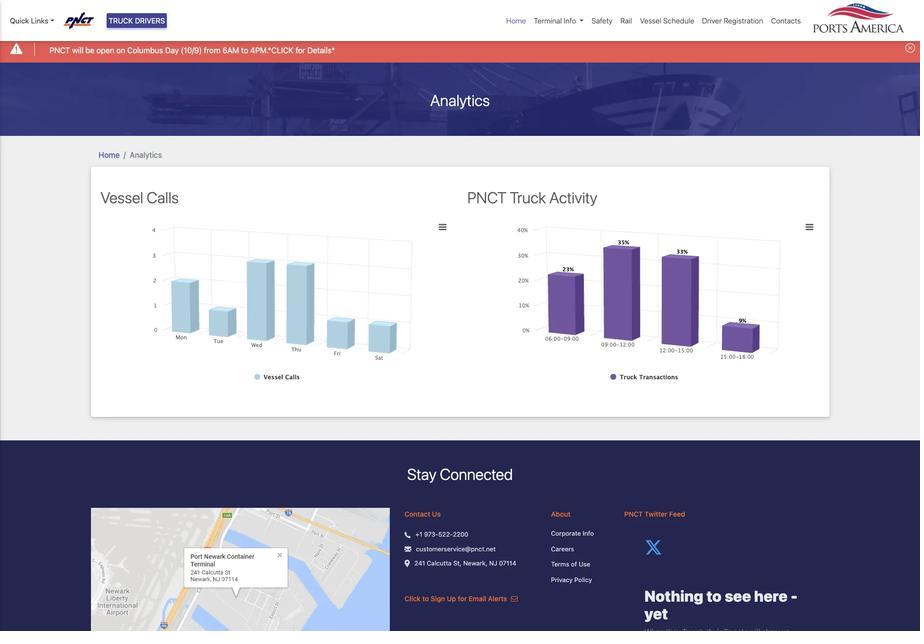 Task type: locate. For each thing, give the bounding box(es) containing it.
to right 6am on the top left of page
[[241, 46, 248, 55]]

vessel right rail
[[640, 16, 662, 25]]

home link
[[502, 11, 530, 30], [99, 150, 120, 159]]

about
[[551, 510, 571, 519]]

contacts link
[[767, 11, 805, 30]]

quick links link
[[10, 15, 54, 26]]

contact
[[405, 510, 430, 519]]

973-
[[424, 531, 438, 539]]

quick
[[10, 16, 29, 25]]

privacy policy
[[551, 576, 592, 584]]

to
[[241, 46, 248, 55], [422, 595, 429, 603]]

truck left drivers
[[109, 16, 133, 25]]

st,
[[453, 560, 462, 568]]

pnct
[[50, 46, 70, 55], [467, 188, 507, 207], [624, 510, 643, 519]]

day
[[165, 46, 179, 55]]

of
[[571, 561, 577, 569]]

1 vertical spatial home
[[99, 150, 120, 159]]

0 vertical spatial truck
[[109, 16, 133, 25]]

pnct truck activity
[[467, 188, 598, 207]]

terminal
[[534, 16, 562, 25]]

for left details*
[[296, 46, 305, 55]]

info up careers link at the bottom
[[583, 530, 594, 538]]

for inside alert
[[296, 46, 305, 55]]

pnct will be open on columbus day (10/9) from 6am to 4pm.*click for details* link
[[50, 44, 335, 56]]

0 vertical spatial home link
[[502, 11, 530, 30]]

522-
[[438, 531, 453, 539]]

1 horizontal spatial home link
[[502, 11, 530, 30]]

newark,
[[463, 560, 488, 568]]

0 horizontal spatial info
[[564, 16, 576, 25]]

vessel for vessel schedule
[[640, 16, 662, 25]]

0 horizontal spatial truck
[[109, 16, 133, 25]]

use
[[579, 561, 590, 569]]

pnct twitter feed
[[624, 510, 685, 519]]

vessel schedule
[[640, 16, 694, 25]]

columbus
[[127, 46, 163, 55]]

1 horizontal spatial truck
[[510, 188, 546, 207]]

privacy policy link
[[551, 576, 610, 585]]

1 horizontal spatial info
[[583, 530, 594, 538]]

terms
[[551, 561, 569, 569]]

0 vertical spatial pnct
[[50, 46, 70, 55]]

pnct for pnct will be open on columbus day (10/9) from 6am to 4pm.*click for details*
[[50, 46, 70, 55]]

info right terminal
[[564, 16, 576, 25]]

stay connected
[[407, 465, 513, 484]]

policy
[[575, 576, 592, 584]]

0 horizontal spatial to
[[241, 46, 248, 55]]

vessel
[[640, 16, 662, 25], [101, 188, 143, 207]]

customerservice@pnct.net link
[[416, 545, 496, 555]]

0 vertical spatial vessel
[[640, 16, 662, 25]]

+1 973-522-2200 link
[[416, 531, 468, 540]]

0 vertical spatial to
[[241, 46, 248, 55]]

0 vertical spatial for
[[296, 46, 305, 55]]

analytics
[[430, 91, 490, 109], [130, 150, 162, 159]]

truck left activity
[[510, 188, 546, 207]]

1 vertical spatial to
[[422, 595, 429, 603]]

on
[[116, 46, 125, 55]]

1 horizontal spatial analytics
[[430, 91, 490, 109]]

close image
[[906, 43, 915, 53]]

alerts
[[488, 595, 507, 603]]

to left the sign
[[422, 595, 429, 603]]

0 vertical spatial info
[[564, 16, 576, 25]]

2 horizontal spatial pnct
[[624, 510, 643, 519]]

0 horizontal spatial home link
[[99, 150, 120, 159]]

truck drivers link
[[107, 13, 167, 28]]

info for terminal info
[[564, 16, 576, 25]]

1 horizontal spatial pnct
[[467, 188, 507, 207]]

vessel calls
[[101, 188, 179, 207]]

calls
[[147, 188, 179, 207]]

1 vertical spatial for
[[458, 595, 467, 603]]

for
[[296, 46, 305, 55], [458, 595, 467, 603]]

nj
[[489, 560, 497, 568]]

0 horizontal spatial for
[[296, 46, 305, 55]]

241
[[415, 560, 425, 568]]

0 vertical spatial home
[[506, 16, 526, 25]]

vessel left calls
[[101, 188, 143, 207]]

to inside alert
[[241, 46, 248, 55]]

0 horizontal spatial pnct
[[50, 46, 70, 55]]

0 horizontal spatial home
[[99, 150, 120, 159]]

1 horizontal spatial vessel
[[640, 16, 662, 25]]

for right up
[[458, 595, 467, 603]]

1 vertical spatial info
[[583, 530, 594, 538]]

privacy
[[551, 576, 573, 584]]

corporate info link
[[551, 530, 610, 539]]

contacts
[[771, 16, 801, 25]]

details*
[[307, 46, 335, 55]]

safety link
[[588, 11, 617, 30]]

241 calcutta st, newark, nj 07114
[[415, 560, 516, 568]]

2 vertical spatial pnct
[[624, 510, 643, 519]]

pnct for pnct truck activity
[[467, 188, 507, 207]]

stay
[[407, 465, 437, 484]]

1 vertical spatial vessel
[[101, 188, 143, 207]]

+1 973-522-2200
[[416, 531, 468, 539]]

1 vertical spatial pnct
[[467, 188, 507, 207]]

contact us
[[405, 510, 441, 519]]

info inside terminal info link
[[564, 16, 576, 25]]

+1
[[416, 531, 422, 539]]

info
[[564, 16, 576, 25], [583, 530, 594, 538]]

0 horizontal spatial vessel
[[101, 188, 143, 207]]

driver registration link
[[698, 11, 767, 30]]

feed
[[669, 510, 685, 519]]

info inside corporate info link
[[583, 530, 594, 538]]

click to sign up for email alerts
[[405, 595, 509, 603]]

1 horizontal spatial for
[[458, 595, 467, 603]]

1 vertical spatial analytics
[[130, 150, 162, 159]]

pnct inside alert
[[50, 46, 70, 55]]

home
[[506, 16, 526, 25], [99, 150, 120, 159]]

truck
[[109, 16, 133, 25], [510, 188, 546, 207]]

1 horizontal spatial to
[[422, 595, 429, 603]]

careers
[[551, 545, 574, 553]]



Task type: vqa. For each thing, say whether or not it's contained in the screenshot.
operations associated with Yard/Gate Operations
no



Task type: describe. For each thing, give the bounding box(es) containing it.
1 vertical spatial truck
[[510, 188, 546, 207]]

pnct will be open on columbus day (10/9) from 6am to 4pm.*click for details* alert
[[0, 36, 920, 62]]

safety
[[592, 16, 613, 25]]

twitter
[[645, 510, 668, 519]]

(10/9)
[[181, 46, 202, 55]]

connected
[[440, 465, 513, 484]]

rail link
[[617, 11, 636, 30]]

registration
[[724, 16, 763, 25]]

pnct for pnct twitter feed
[[624, 510, 643, 519]]

terms of use
[[551, 561, 590, 569]]

quick links
[[10, 16, 48, 25]]

2200
[[453, 531, 468, 539]]

terms of use link
[[551, 560, 610, 570]]

rail
[[621, 16, 632, 25]]

corporate
[[551, 530, 581, 538]]

activity
[[550, 188, 598, 207]]

from
[[204, 46, 220, 55]]

click to sign up for email alerts link
[[405, 595, 518, 603]]

up
[[447, 595, 456, 603]]

links
[[31, 16, 48, 25]]

4pm.*click
[[250, 46, 294, 55]]

info for corporate info
[[583, 530, 594, 538]]

truck drivers
[[109, 16, 165, 25]]

drivers
[[135, 16, 165, 25]]

be
[[85, 46, 94, 55]]

vessel schedule link
[[636, 11, 698, 30]]

241 calcutta st, newark, nj 07114 link
[[415, 559, 516, 569]]

customerservice@pnct.net
[[416, 545, 496, 553]]

corporate info
[[551, 530, 594, 538]]

vessel for vessel calls
[[101, 188, 143, 207]]

us
[[432, 510, 441, 519]]

calcutta
[[427, 560, 452, 568]]

1 vertical spatial home link
[[99, 150, 120, 159]]

pnct will be open on columbus day (10/9) from 6am to 4pm.*click for details*
[[50, 46, 335, 55]]

open
[[97, 46, 114, 55]]

0 vertical spatial analytics
[[430, 91, 490, 109]]

terminal info link
[[530, 11, 588, 30]]

driver registration
[[702, 16, 763, 25]]

6am
[[223, 46, 239, 55]]

click
[[405, 595, 421, 603]]

driver
[[702, 16, 722, 25]]

1 horizontal spatial home
[[506, 16, 526, 25]]

schedule
[[663, 16, 694, 25]]

07114
[[499, 560, 516, 568]]

careers link
[[551, 545, 610, 555]]

email
[[469, 595, 486, 603]]

will
[[72, 46, 83, 55]]

terminal info
[[534, 16, 576, 25]]

sign
[[431, 595, 445, 603]]

envelope o image
[[511, 596, 518, 603]]

0 horizontal spatial analytics
[[130, 150, 162, 159]]



